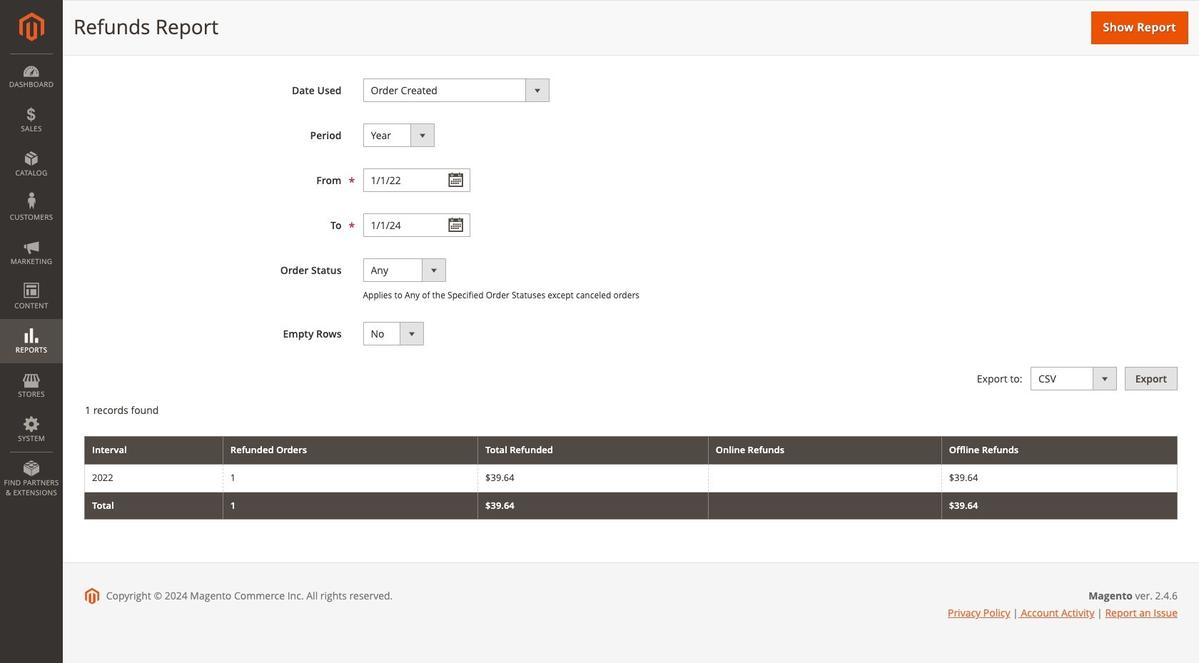 Task type: locate. For each thing, give the bounding box(es) containing it.
menu bar
[[0, 54, 63, 505]]

None text field
[[363, 168, 470, 192], [363, 214, 470, 237], [363, 168, 470, 192], [363, 214, 470, 237]]



Task type: describe. For each thing, give the bounding box(es) containing it.
magento admin panel image
[[19, 12, 44, 41]]



